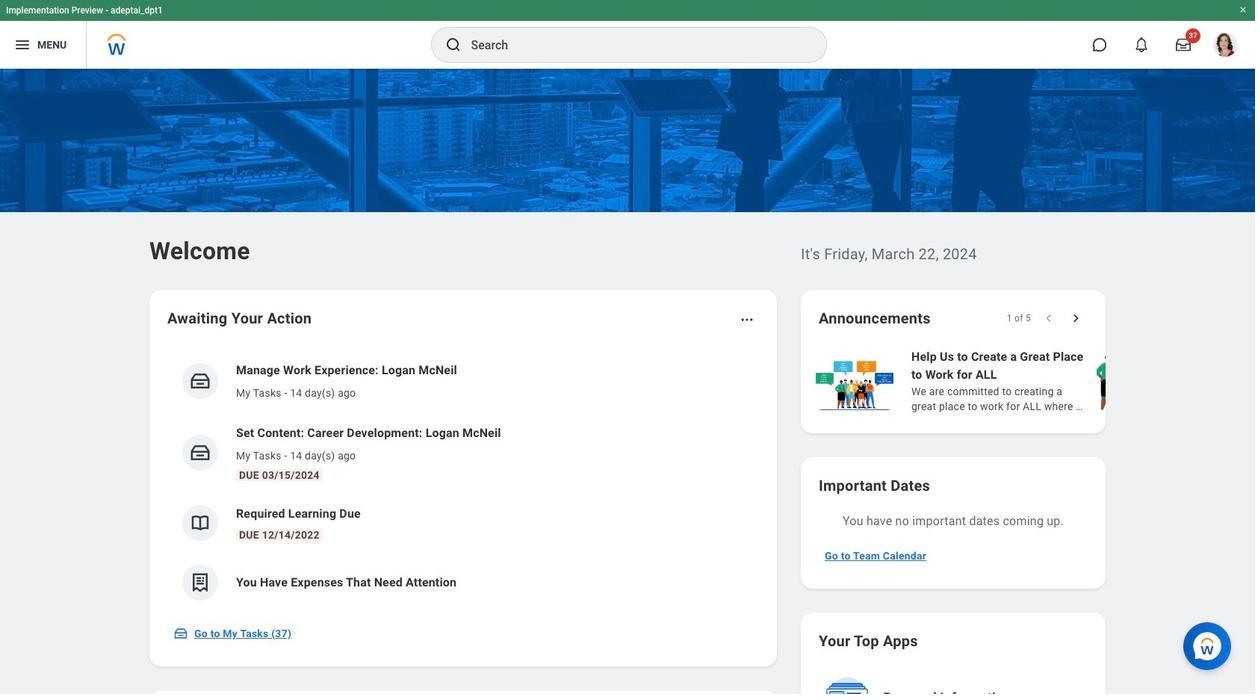 Task type: locate. For each thing, give the bounding box(es) containing it.
banner
[[0, 0, 1255, 69]]

inbox image
[[189, 370, 211, 392], [189, 442, 211, 464], [173, 626, 188, 641]]

list
[[813, 347, 1255, 415], [167, 350, 759, 613]]

0 vertical spatial inbox image
[[189, 370, 211, 392]]

main content
[[0, 69, 1255, 694]]

1 horizontal spatial list
[[813, 347, 1255, 415]]

1 vertical spatial inbox image
[[189, 442, 211, 464]]

chevron right small image
[[1068, 311, 1083, 326]]

notifications large image
[[1134, 37, 1149, 52]]

profile logan mcneil image
[[1213, 33, 1237, 60]]

book open image
[[189, 512, 211, 534]]

2 vertical spatial inbox image
[[173, 626, 188, 641]]

0 horizontal spatial list
[[167, 350, 759, 613]]

Search Workday  search field
[[471, 28, 795, 61]]

status
[[1007, 312, 1031, 324]]

chevron left small image
[[1042, 311, 1057, 326]]



Task type: vqa. For each thing, say whether or not it's contained in the screenshot.
Management at bottom
no



Task type: describe. For each thing, give the bounding box(es) containing it.
inbox large image
[[1176, 37, 1191, 52]]

related actions image
[[740, 312, 755, 327]]

close environment banner image
[[1239, 5, 1248, 14]]

search image
[[444, 36, 462, 54]]

justify image
[[13, 36, 31, 54]]

dashboard expenses image
[[189, 572, 211, 594]]



